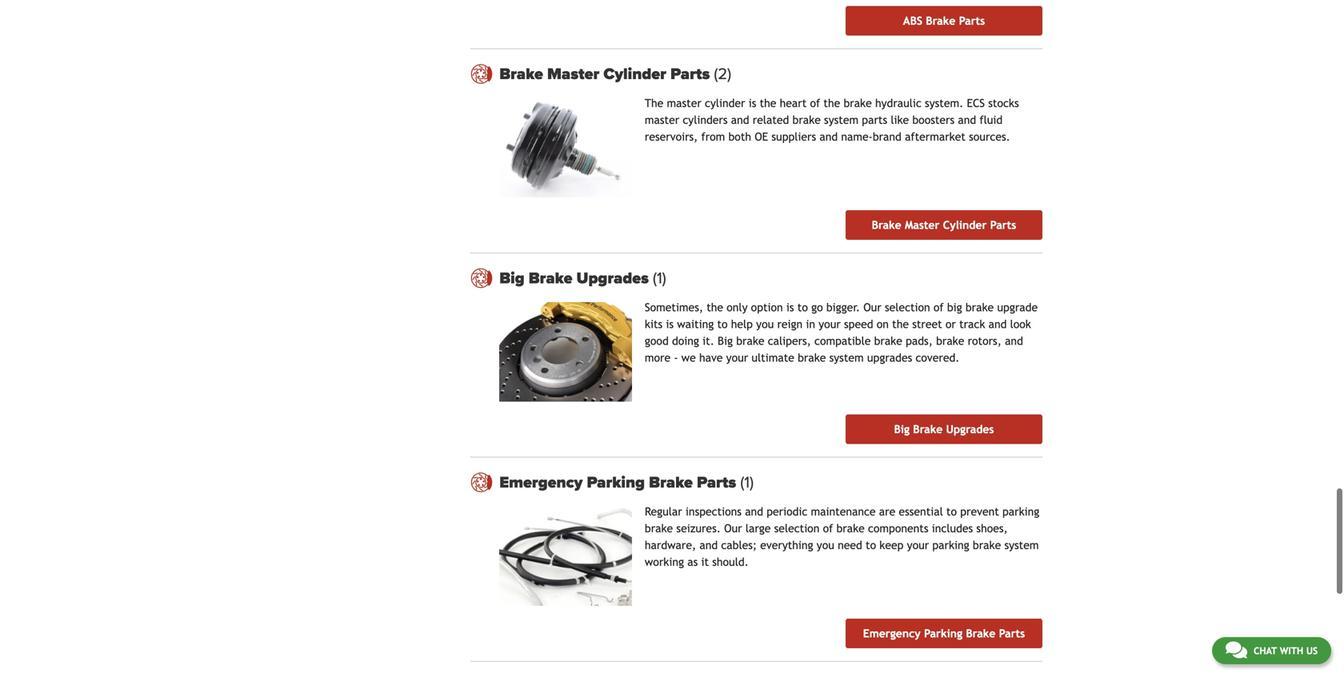 Task type: vqa. For each thing, say whether or not it's contained in the screenshot.
Our
yes



Task type: locate. For each thing, give the bounding box(es) containing it.
big for big brake upgrades link to the top
[[499, 269, 525, 288]]

0 vertical spatial big brake upgrades
[[499, 269, 653, 288]]

0 vertical spatial emergency
[[499, 473, 583, 493]]

1 vertical spatial parking
[[924, 628, 963, 640]]

system down shoes,
[[1004, 539, 1039, 552]]

0 horizontal spatial big
[[499, 269, 525, 288]]

shoes,
[[976, 523, 1008, 535]]

emergency for bottommost emergency parking brake parts link
[[863, 628, 921, 640]]

big brake upgrades up big brake upgrades thumbnail image
[[499, 269, 653, 288]]

2 horizontal spatial of
[[934, 301, 944, 314]]

reign
[[777, 318, 803, 331]]

to left keep
[[866, 539, 876, 552]]

our up on
[[864, 301, 882, 314]]

emergency parking brake parts for topmost emergency parking brake parts link
[[499, 473, 740, 493]]

parts
[[862, 114, 887, 127]]

1 horizontal spatial cylinder
[[943, 219, 987, 232]]

parts inside abs brake parts link
[[959, 15, 985, 27]]

0 vertical spatial selection
[[885, 301, 930, 314]]

0 horizontal spatial big brake upgrades
[[499, 269, 653, 288]]

master up cylinders
[[667, 97, 702, 110]]

brake up suppliers on the top right of page
[[793, 114, 821, 127]]

our
[[864, 301, 882, 314], [724, 523, 742, 535]]

0 horizontal spatial is
[[666, 318, 674, 331]]

selection up street
[[885, 301, 930, 314]]

1 vertical spatial emergency parking brake parts
[[863, 628, 1025, 640]]

1 horizontal spatial parking
[[1003, 506, 1040, 519]]

0 vertical spatial our
[[864, 301, 882, 314]]

big brake upgrades for big brake upgrades link to the top
[[499, 269, 653, 288]]

hardware,
[[645, 539, 696, 552]]

2 horizontal spatial big
[[894, 423, 910, 436]]

and up large
[[745, 506, 763, 519]]

parking up shoes,
[[1003, 506, 1040, 519]]

0 vertical spatial of
[[810, 97, 820, 110]]

of left big
[[934, 301, 944, 314]]

master down the
[[645, 114, 679, 127]]

system up the name-
[[824, 114, 859, 127]]

1 vertical spatial your
[[726, 352, 748, 365]]

0 vertical spatial upgrades
[[577, 269, 649, 288]]

brake up upgrades
[[874, 335, 902, 348]]

0 vertical spatial emergency parking brake parts
[[499, 473, 740, 493]]

chat with us link
[[1212, 638, 1331, 665]]

1 vertical spatial upgrades
[[946, 423, 994, 436]]

like
[[891, 114, 909, 127]]

and
[[731, 114, 749, 127], [958, 114, 976, 127], [820, 131, 838, 143], [989, 318, 1007, 331], [1005, 335, 1023, 348], [745, 506, 763, 519], [700, 539, 718, 552]]

is right kits at the top of the page
[[666, 318, 674, 331]]

0 vertical spatial system
[[824, 114, 859, 127]]

of right the 'heart'
[[810, 97, 820, 110]]

0 vertical spatial master
[[667, 97, 702, 110]]

1 horizontal spatial emergency
[[863, 628, 921, 640]]

brake master cylinder parts link
[[499, 65, 1043, 84], [846, 211, 1043, 240]]

ecs
[[967, 97, 985, 110]]

big brake upgrades down covered.
[[894, 423, 994, 436]]

brake master cylinder parts
[[499, 65, 714, 84], [872, 219, 1016, 232]]

selection down periodic
[[774, 523, 820, 535]]

0 horizontal spatial our
[[724, 523, 742, 535]]

0 vertical spatial brake master cylinder parts
[[499, 65, 714, 84]]

the right on
[[892, 318, 909, 331]]

1 vertical spatial of
[[934, 301, 944, 314]]

good
[[645, 335, 669, 348]]

0 horizontal spatial emergency
[[499, 473, 583, 493]]

1 vertical spatial our
[[724, 523, 742, 535]]

2 vertical spatial is
[[666, 318, 674, 331]]

components
[[868, 523, 929, 535]]

0 vertical spatial master
[[547, 65, 600, 84]]

is
[[749, 97, 756, 110], [786, 301, 794, 314], [666, 318, 674, 331]]

of down maintenance
[[823, 523, 833, 535]]

to
[[798, 301, 808, 314], [717, 318, 728, 331], [946, 506, 957, 519], [866, 539, 876, 552]]

brake master cylinder parts for the brake master cylinder parts link to the top
[[499, 65, 714, 84]]

selection inside regular inspections and periodic maintenance are essential to prevent parking brake seizures. our large selection of brake components includes shoes, hardware, and cables; everything you need to keep your parking brake system working as it should.
[[774, 523, 820, 535]]

1 vertical spatial brake master cylinder parts
[[872, 219, 1016, 232]]

1 horizontal spatial selection
[[885, 301, 930, 314]]

system inside the master cylinder is the heart of the brake hydraulic system. ecs stocks master cylinders and related brake system parts like boosters and fluid reservoirs, from both oe suppliers and name-brand aftermarket sources.
[[824, 114, 859, 127]]

brake down regular
[[645, 523, 673, 535]]

1 horizontal spatial parking
[[924, 628, 963, 640]]

system inside sometimes, the only option is to go bigger. our selection of big brake upgrade kits is waiting to help you reign in your speed on the street or track and look good doing it. big brake calipers, compatible brake pads, brake rotors, and more - we have your ultimate brake system upgrades covered.
[[829, 352, 864, 365]]

big brake upgrades link down covered.
[[846, 415, 1043, 444]]

1 vertical spatial selection
[[774, 523, 820, 535]]

emergency parking brake parts
[[499, 473, 740, 493], [863, 628, 1025, 640]]

1 horizontal spatial brake master cylinder parts
[[872, 219, 1016, 232]]

0 vertical spatial parking
[[587, 473, 645, 493]]

upgrade
[[997, 301, 1038, 314]]

2 vertical spatial your
[[907, 539, 929, 552]]

0 horizontal spatial parking
[[932, 539, 969, 552]]

you down option
[[756, 318, 774, 331]]

upgrades down covered.
[[946, 423, 994, 436]]

1 horizontal spatial our
[[864, 301, 882, 314]]

1 vertical spatial cylinder
[[943, 219, 987, 232]]

0 vertical spatial cylinder
[[604, 65, 666, 84]]

2 horizontal spatial your
[[907, 539, 929, 552]]

emergency parking brake parts link
[[499, 473, 1043, 493], [846, 619, 1043, 649]]

rotors,
[[968, 335, 1002, 348]]

selection inside sometimes, the only option is to go bigger. our selection of big brake upgrade kits is waiting to help you reign in your speed on the street or track and look good doing it. big brake calipers, compatible brake pads, brake rotors, and more - we have your ultimate brake system upgrades covered.
[[885, 301, 930, 314]]

aftermarket
[[905, 131, 966, 143]]

1 horizontal spatial emergency parking brake parts
[[863, 628, 1025, 640]]

sources.
[[969, 131, 1010, 143]]

1 vertical spatial master
[[905, 219, 940, 232]]

speed
[[844, 318, 873, 331]]

system inside regular inspections and periodic maintenance are essential to prevent parking brake seizures. our large selection of brake components includes shoes, hardware, and cables; everything you need to keep your parking brake system working as it should.
[[1004, 539, 1039, 552]]

system down compatible
[[829, 352, 864, 365]]

0 vertical spatial you
[[756, 318, 774, 331]]

0 vertical spatial your
[[819, 318, 841, 331]]

0 horizontal spatial your
[[726, 352, 748, 365]]

your right "have"
[[726, 352, 748, 365]]

large
[[746, 523, 771, 535]]

big
[[499, 269, 525, 288], [718, 335, 733, 348], [894, 423, 910, 436]]

our up cables; in the right of the page
[[724, 523, 742, 535]]

2 vertical spatial system
[[1004, 539, 1039, 552]]

parking
[[587, 473, 645, 493], [924, 628, 963, 640]]

cylinders
[[683, 114, 728, 127]]

0 vertical spatial big
[[499, 269, 525, 288]]

1 vertical spatial you
[[817, 539, 834, 552]]

1 vertical spatial big brake upgrades
[[894, 423, 994, 436]]

0 horizontal spatial upgrades
[[577, 269, 649, 288]]

everything
[[760, 539, 813, 552]]

regular
[[645, 506, 682, 519]]

1 horizontal spatial is
[[749, 97, 756, 110]]

big inside sometimes, the only option is to go bigger. our selection of big brake upgrade kits is waiting to help you reign in your speed on the street or track and look good doing it. big brake calipers, compatible brake pads, brake rotors, and more - we have your ultimate brake system upgrades covered.
[[718, 335, 733, 348]]

the
[[760, 97, 776, 110], [824, 97, 840, 110], [707, 301, 723, 314], [892, 318, 909, 331]]

your down components
[[907, 539, 929, 552]]

our inside sometimes, the only option is to go bigger. our selection of big brake upgrade kits is waiting to help you reign in your speed on the street or track and look good doing it. big brake calipers, compatible brake pads, brake rotors, and more - we have your ultimate brake system upgrades covered.
[[864, 301, 882, 314]]

big brake upgrades link
[[499, 269, 1043, 288], [846, 415, 1043, 444]]

0 horizontal spatial master
[[547, 65, 600, 84]]

parking down includes
[[932, 539, 969, 552]]

1 horizontal spatial master
[[905, 219, 940, 232]]

0 horizontal spatial brake master cylinder parts
[[499, 65, 714, 84]]

you
[[756, 318, 774, 331], [817, 539, 834, 552]]

1 horizontal spatial upgrades
[[946, 423, 994, 436]]

brake
[[926, 15, 956, 27], [499, 65, 543, 84], [872, 219, 901, 232], [529, 269, 572, 288], [913, 423, 943, 436], [649, 473, 693, 493], [966, 628, 996, 640]]

includes
[[932, 523, 973, 535]]

bigger.
[[826, 301, 860, 314]]

0 horizontal spatial you
[[756, 318, 774, 331]]

1 horizontal spatial big
[[718, 335, 733, 348]]

0 horizontal spatial of
[[810, 97, 820, 110]]

cylinder
[[604, 65, 666, 84], [943, 219, 987, 232]]

1 vertical spatial master
[[645, 114, 679, 127]]

abs brake parts link
[[846, 6, 1043, 36]]

0 horizontal spatial selection
[[774, 523, 820, 535]]

chat with us
[[1254, 646, 1318, 657]]

is up reign
[[786, 301, 794, 314]]

covered.
[[916, 352, 960, 365]]

master
[[547, 65, 600, 84], [905, 219, 940, 232]]

parking for topmost emergency parking brake parts link
[[587, 473, 645, 493]]

brake down shoes,
[[973, 539, 1001, 552]]

1 horizontal spatial of
[[823, 523, 833, 535]]

system.
[[925, 97, 963, 110]]

1 horizontal spatial you
[[817, 539, 834, 552]]

abs brake parts
[[903, 15, 985, 27]]

1 vertical spatial emergency parking brake parts link
[[846, 619, 1043, 649]]

0 horizontal spatial emergency parking brake parts
[[499, 473, 740, 493]]

you left need
[[817, 539, 834, 552]]

waiting
[[677, 318, 714, 331]]

essential
[[899, 506, 943, 519]]

0 vertical spatial big brake upgrades link
[[499, 269, 1043, 288]]

1 vertical spatial big
[[718, 335, 733, 348]]

1 vertical spatial emergency
[[863, 628, 921, 640]]

2 vertical spatial of
[[823, 523, 833, 535]]

0 horizontal spatial cylinder
[[604, 65, 666, 84]]

parking
[[1003, 506, 1040, 519], [932, 539, 969, 552]]

and up rotors, at the right of the page
[[989, 318, 1007, 331]]

kits
[[645, 318, 663, 331]]

big brake upgrades link up option
[[499, 269, 1043, 288]]

cables;
[[721, 539, 757, 552]]

1 vertical spatial is
[[786, 301, 794, 314]]

system
[[824, 114, 859, 127], [829, 352, 864, 365], [1004, 539, 1039, 552]]

parking for bottommost emergency parking brake parts link
[[924, 628, 963, 640]]

upgrades up kits at the top of the page
[[577, 269, 649, 288]]

big brake upgrades
[[499, 269, 653, 288], [894, 423, 994, 436]]

selection
[[885, 301, 930, 314], [774, 523, 820, 535]]

emergency parking brake parts thumbnail image image
[[499, 507, 632, 606]]

and up 'both'
[[731, 114, 749, 127]]

and down ecs
[[958, 114, 976, 127]]

your right in
[[819, 318, 841, 331]]

2 vertical spatial big
[[894, 423, 910, 436]]

1 vertical spatial system
[[829, 352, 864, 365]]

0 vertical spatial is
[[749, 97, 756, 110]]

1 horizontal spatial big brake upgrades
[[894, 423, 994, 436]]

0 vertical spatial parking
[[1003, 506, 1040, 519]]

we
[[681, 352, 696, 365]]

your inside regular inspections and periodic maintenance are essential to prevent parking brake seizures. our large selection of brake components includes shoes, hardware, and cables; everything you need to keep your parking brake system working as it should.
[[907, 539, 929, 552]]

brake
[[844, 97, 872, 110], [793, 114, 821, 127], [966, 301, 994, 314], [736, 335, 765, 348], [874, 335, 902, 348], [936, 335, 964, 348], [798, 352, 826, 365], [645, 523, 673, 535], [836, 523, 865, 535], [973, 539, 1001, 552]]

your
[[819, 318, 841, 331], [726, 352, 748, 365], [907, 539, 929, 552]]

and left the name-
[[820, 131, 838, 143]]

is up the related
[[749, 97, 756, 110]]

0 horizontal spatial parking
[[587, 473, 645, 493]]

of
[[810, 97, 820, 110], [934, 301, 944, 314], [823, 523, 833, 535]]

the left only
[[707, 301, 723, 314]]



Task type: describe. For each thing, give the bounding box(es) containing it.
from
[[701, 131, 725, 143]]

compatible
[[815, 335, 871, 348]]

more
[[645, 352, 671, 365]]

seizures.
[[676, 523, 721, 535]]

you inside regular inspections and periodic maintenance are essential to prevent parking brake seizures. our large selection of brake components includes shoes, hardware, and cables; everything you need to keep your parking brake system working as it should.
[[817, 539, 834, 552]]

to left help
[[717, 318, 728, 331]]

cylinder
[[705, 97, 745, 110]]

0 vertical spatial emergency parking brake parts link
[[499, 473, 1043, 493]]

abs
[[903, 15, 923, 27]]

0 vertical spatial brake master cylinder parts link
[[499, 65, 1043, 84]]

chat
[[1254, 646, 1277, 657]]

maintenance
[[811, 506, 876, 519]]

track
[[959, 318, 985, 331]]

stocks
[[988, 97, 1019, 110]]

reservoirs,
[[645, 131, 698, 143]]

help
[[731, 318, 753, 331]]

1 vertical spatial brake master cylinder parts link
[[846, 211, 1043, 240]]

doing
[[672, 335, 699, 348]]

the right the 'heart'
[[824, 97, 840, 110]]

inspections
[[686, 506, 742, 519]]

on
[[877, 318, 889, 331]]

brake down or
[[936, 335, 964, 348]]

option
[[751, 301, 783, 314]]

sometimes, the only option is to go bigger. our selection of big brake upgrade kits is waiting to help you reign in your speed on the street or track and look good doing it. big brake calipers, compatible brake pads, brake rotors, and more - we have your ultimate brake system upgrades covered.
[[645, 301, 1038, 365]]

have
[[699, 352, 723, 365]]

1 horizontal spatial your
[[819, 318, 841, 331]]

brake up track
[[966, 301, 994, 314]]

big
[[947, 301, 962, 314]]

boosters
[[912, 114, 955, 127]]

with
[[1280, 646, 1303, 657]]

upgrades
[[867, 352, 912, 365]]

2 horizontal spatial is
[[786, 301, 794, 314]]

or
[[946, 318, 956, 331]]

periodic
[[767, 506, 808, 519]]

and down look
[[1005, 335, 1023, 348]]

brake master cylinder parts thumbnail image image
[[499, 98, 632, 198]]

prevent
[[960, 506, 999, 519]]

ultimate
[[752, 352, 794, 365]]

upgrades for the bottom big brake upgrades link
[[946, 423, 994, 436]]

1 vertical spatial big brake upgrades link
[[846, 415, 1043, 444]]

name-
[[841, 131, 873, 143]]

it
[[701, 556, 709, 569]]

brake up need
[[836, 523, 865, 535]]

suppliers
[[772, 131, 816, 143]]

comments image
[[1226, 641, 1247, 660]]

fluid
[[980, 114, 1003, 127]]

emergency parking brake parts for bottommost emergency parking brake parts link
[[863, 628, 1025, 640]]

pads,
[[906, 335, 933, 348]]

as
[[687, 556, 698, 569]]

to up includes
[[946, 506, 957, 519]]

are
[[879, 506, 895, 519]]

street
[[912, 318, 942, 331]]

-
[[674, 352, 678, 365]]

go
[[811, 301, 823, 314]]

calipers,
[[768, 335, 811, 348]]

big brake upgrades thumbnail image image
[[499, 303, 632, 402]]

oe
[[755, 131, 768, 143]]

of inside the master cylinder is the heart of the brake hydraulic system. ecs stocks master cylinders and related brake system parts like boosters and fluid reservoirs, from both oe suppliers and name-brand aftermarket sources.
[[810, 97, 820, 110]]

of inside regular inspections and periodic maintenance are essential to prevent parking brake seizures. our large selection of brake components includes shoes, hardware, and cables; everything you need to keep your parking brake system working as it should.
[[823, 523, 833, 535]]

of inside sometimes, the only option is to go bigger. our selection of big brake upgrade kits is waiting to help you reign in your speed on the street or track and look good doing it. big brake calipers, compatible brake pads, brake rotors, and more - we have your ultimate brake system upgrades covered.
[[934, 301, 944, 314]]

brand
[[873, 131, 902, 143]]

brake down help
[[736, 335, 765, 348]]

in
[[806, 318, 815, 331]]

working
[[645, 556, 684, 569]]

brake down the calipers,
[[798, 352, 826, 365]]

us
[[1306, 646, 1318, 657]]

only
[[727, 301, 748, 314]]

1 vertical spatial parking
[[932, 539, 969, 552]]

and up it
[[700, 539, 718, 552]]

upgrades for big brake upgrades link to the top
[[577, 269, 649, 288]]

look
[[1010, 318, 1031, 331]]

need
[[838, 539, 862, 552]]

regular inspections and periodic maintenance are essential to prevent parking brake seizures. our large selection of brake components includes shoes, hardware, and cables; everything you need to keep your parking brake system working as it should.
[[645, 506, 1040, 569]]

hydraulic
[[875, 97, 922, 110]]

our inside regular inspections and periodic maintenance are essential to prevent parking brake seizures. our large selection of brake components includes shoes, hardware, and cables; everything you need to keep your parking brake system working as it should.
[[724, 523, 742, 535]]

emergency for topmost emergency parking brake parts link
[[499, 473, 583, 493]]

big brake upgrades for the bottom big brake upgrades link
[[894, 423, 994, 436]]

it.
[[703, 335, 714, 348]]

heart
[[780, 97, 807, 110]]

big for the bottom big brake upgrades link
[[894, 423, 910, 436]]

the master cylinder is the heart of the brake hydraulic system. ecs stocks master cylinders and related brake system parts like boosters and fluid reservoirs, from both oe suppliers and name-brand aftermarket sources.
[[645, 97, 1019, 143]]

is inside the master cylinder is the heart of the brake hydraulic system. ecs stocks master cylinders and related brake system parts like boosters and fluid reservoirs, from both oe suppliers and name-brand aftermarket sources.
[[749, 97, 756, 110]]

the
[[645, 97, 664, 110]]

sometimes,
[[645, 301, 703, 314]]

related
[[753, 114, 789, 127]]

to left go
[[798, 301, 808, 314]]

you inside sometimes, the only option is to go bigger. our selection of big brake upgrade kits is waiting to help you reign in your speed on the street or track and look good doing it. big brake calipers, compatible brake pads, brake rotors, and more - we have your ultimate brake system upgrades covered.
[[756, 318, 774, 331]]

should.
[[712, 556, 749, 569]]

parts inside emergency parking brake parts link
[[999, 628, 1025, 640]]

brake master cylinder parts for the bottom the brake master cylinder parts link
[[872, 219, 1016, 232]]

keep
[[880, 539, 904, 552]]

brake up parts
[[844, 97, 872, 110]]

both
[[728, 131, 751, 143]]

the up the related
[[760, 97, 776, 110]]



